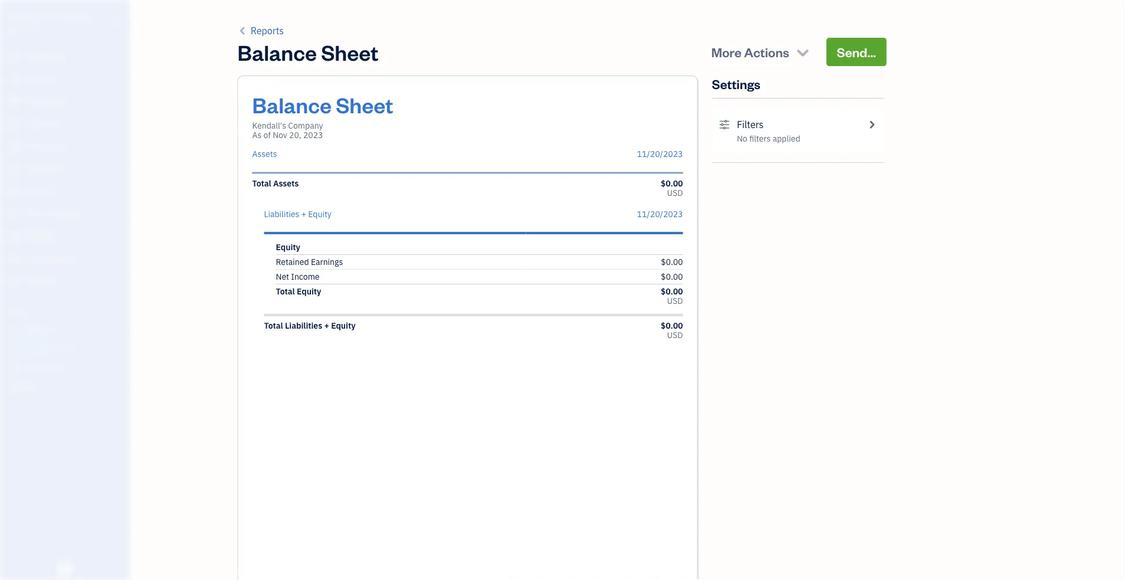 Task type: locate. For each thing, give the bounding box(es) containing it.
kendall's inside balance sheet kendall's company as of nov 20, 2023
[[252, 120, 286, 131]]

1 vertical spatial usd
[[668, 296, 683, 306]]

liabilities
[[264, 209, 300, 220], [285, 320, 322, 331]]

apps image
[[9, 306, 126, 315]]

timer image
[[8, 208, 22, 220]]

2 vertical spatial $0.00 usd
[[661, 320, 683, 341]]

total up liabilities + equity
[[252, 178, 271, 189]]

11/20/2023
[[637, 149, 683, 159], [637, 209, 683, 220]]

1 vertical spatial 11/20/2023
[[637, 209, 683, 220]]

balance
[[238, 38, 317, 66], [252, 90, 332, 118]]

send…
[[837, 43, 877, 60]]

total for total equity
[[276, 286, 295, 297]]

total for total assets
[[252, 178, 271, 189]]

1 vertical spatial $0.00 usd
[[661, 286, 683, 306]]

2023
[[303, 130, 323, 141]]

balance down reports at the top of the page
[[238, 38, 317, 66]]

report image
[[8, 276, 22, 288]]

total assets
[[252, 178, 299, 189]]

0 horizontal spatial company
[[52, 10, 92, 23]]

1 usd from the top
[[668, 187, 683, 198]]

assets down 'of'
[[252, 149, 277, 159]]

0 horizontal spatial +
[[302, 209, 306, 220]]

main element
[[0, 0, 159, 580]]

money image
[[8, 231, 22, 243]]

0 vertical spatial total
[[252, 178, 271, 189]]

usd
[[668, 187, 683, 198], [668, 296, 683, 306], [668, 330, 683, 341]]

$0.00
[[661, 178, 683, 189], [661, 257, 683, 267], [661, 271, 683, 282], [661, 286, 683, 297], [661, 320, 683, 331]]

1 vertical spatial kendall's
[[252, 120, 286, 131]]

kendall's inside kendall's company owner
[[9, 10, 49, 23]]

filters
[[737, 118, 764, 131]]

1 vertical spatial total
[[276, 286, 295, 297]]

kendall's up owner
[[9, 10, 49, 23]]

0 vertical spatial sheet
[[321, 38, 379, 66]]

chart image
[[8, 253, 22, 265]]

total
[[252, 178, 271, 189], [276, 286, 295, 297], [264, 320, 283, 331]]

+
[[302, 209, 306, 220], [324, 320, 329, 331]]

balance sheet kendall's company as of nov 20, 2023
[[252, 90, 394, 141]]

assets up liabilities + equity
[[273, 178, 299, 189]]

0 vertical spatial $0.00 usd
[[661, 178, 683, 198]]

settings image
[[9, 381, 126, 391]]

0 vertical spatial company
[[52, 10, 92, 23]]

1 11/20/2023 from the top
[[637, 149, 683, 159]]

1 vertical spatial balance
[[252, 90, 332, 118]]

equity
[[308, 209, 332, 220], [276, 242, 300, 253], [297, 286, 321, 297], [331, 320, 356, 331]]

0 vertical spatial 11/20/2023
[[637, 149, 683, 159]]

dashboard image
[[8, 51, 22, 63]]

$0.00 usd for total assets
[[661, 178, 683, 198]]

balance inside balance sheet kendall's company as of nov 20, 2023
[[252, 90, 332, 118]]

0 vertical spatial usd
[[668, 187, 683, 198]]

chevronright image
[[867, 118, 878, 132]]

$0.00 for total assets
[[661, 178, 683, 189]]

1 vertical spatial +
[[324, 320, 329, 331]]

estimate image
[[8, 96, 22, 108]]

net
[[276, 271, 289, 282]]

total down net
[[276, 286, 295, 297]]

sheet
[[321, 38, 379, 66], [336, 90, 394, 118]]

total liabilities + equity
[[264, 320, 356, 331]]

0 horizontal spatial kendall's
[[9, 10, 49, 23]]

1 $0.00 usd from the top
[[661, 178, 683, 198]]

no
[[737, 133, 748, 144]]

usd for total liabilities + equity
[[668, 330, 683, 341]]

company
[[52, 10, 92, 23], [288, 120, 323, 131]]

chevrondown image
[[795, 44, 811, 60]]

kendall's
[[9, 10, 49, 23], [252, 120, 286, 131]]

2 11/20/2023 from the top
[[637, 209, 683, 220]]

liabilities down the total assets
[[264, 209, 300, 220]]

more
[[712, 43, 742, 60]]

bank connections image
[[9, 363, 126, 372]]

balance up 20, on the top of the page
[[252, 90, 332, 118]]

0 vertical spatial assets
[[252, 149, 277, 159]]

no filters applied
[[737, 133, 801, 144]]

liabilities down total equity
[[285, 320, 322, 331]]

2 vertical spatial usd
[[668, 330, 683, 341]]

1 horizontal spatial kendall's
[[252, 120, 286, 131]]

0 vertical spatial +
[[302, 209, 306, 220]]

3 usd from the top
[[668, 330, 683, 341]]

1 horizontal spatial +
[[324, 320, 329, 331]]

0 vertical spatial balance
[[238, 38, 317, 66]]

1 vertical spatial company
[[288, 120, 323, 131]]

kendall's left 20, on the top of the page
[[252, 120, 286, 131]]

total down total equity
[[264, 320, 283, 331]]

company inside kendall's company owner
[[52, 10, 92, 23]]

assets
[[252, 149, 277, 159], [273, 178, 299, 189]]

balance for balance sheet
[[238, 38, 317, 66]]

$0.00 usd
[[661, 178, 683, 198], [661, 286, 683, 306], [661, 320, 683, 341]]

sheet inside balance sheet kendall's company as of nov 20, 2023
[[336, 90, 394, 118]]

0 vertical spatial kendall's
[[9, 10, 49, 23]]

client image
[[8, 74, 22, 86]]

11/20/2023 for usd
[[637, 149, 683, 159]]

1 vertical spatial sheet
[[336, 90, 394, 118]]

3 $0.00 usd from the top
[[661, 320, 683, 341]]

$0.00 usd for total liabilities + equity
[[661, 320, 683, 341]]

1 horizontal spatial company
[[288, 120, 323, 131]]

2 vertical spatial total
[[264, 320, 283, 331]]



Task type: vqa. For each thing, say whether or not it's contained in the screenshot.
3rd "$0.00 usd" from the bottom of the page
yes



Task type: describe. For each thing, give the bounding box(es) containing it.
balance for balance sheet kendall's company as of nov 20, 2023
[[252, 90, 332, 118]]

earnings
[[311, 257, 343, 267]]

of
[[264, 130, 271, 141]]

company inside balance sheet kendall's company as of nov 20, 2023
[[288, 120, 323, 131]]

kendall's company owner
[[9, 10, 92, 33]]

liabilities + equity
[[264, 209, 332, 220]]

retained earnings
[[276, 257, 343, 267]]

nov
[[273, 130, 287, 141]]

net income
[[276, 271, 320, 282]]

send… button
[[827, 38, 887, 66]]

items and services image
[[9, 344, 126, 353]]

1 vertical spatial liabilities
[[285, 320, 322, 331]]

reports button
[[238, 24, 284, 38]]

team members image
[[9, 325, 126, 334]]

income
[[291, 271, 320, 282]]

0 vertical spatial liabilities
[[264, 209, 300, 220]]

actions
[[745, 43, 790, 60]]

2 usd from the top
[[668, 296, 683, 306]]

11/20/2023 for $0.00
[[637, 209, 683, 220]]

more actions button
[[701, 38, 822, 66]]

sheet for balance sheet
[[321, 38, 379, 66]]

sheet for balance sheet kendall's company as of nov 20, 2023
[[336, 90, 394, 118]]

expense image
[[8, 164, 22, 175]]

as
[[252, 130, 262, 141]]

project image
[[8, 186, 22, 198]]

reports
[[251, 25, 284, 37]]

more actions
[[712, 43, 790, 60]]

owner
[[9, 24, 31, 33]]

total for total liabilities + equity
[[264, 320, 283, 331]]

freshbooks image
[[56, 562, 74, 576]]

settings image
[[719, 118, 730, 132]]

20,
[[289, 130, 302, 141]]

1 vertical spatial assets
[[273, 178, 299, 189]]

applied
[[773, 133, 801, 144]]

payment image
[[8, 141, 22, 153]]

chevronleft image
[[238, 24, 249, 38]]

usd for total assets
[[668, 187, 683, 198]]

total equity
[[276, 286, 321, 297]]

filters
[[750, 133, 771, 144]]

settings
[[712, 75, 761, 92]]

retained
[[276, 257, 309, 267]]

balance sheet
[[238, 38, 379, 66]]

$0.00 for total
[[661, 286, 683, 297]]

$0.00 for total liabilities + equity
[[661, 320, 683, 331]]

2 $0.00 usd from the top
[[661, 286, 683, 306]]

invoice image
[[8, 119, 22, 130]]



